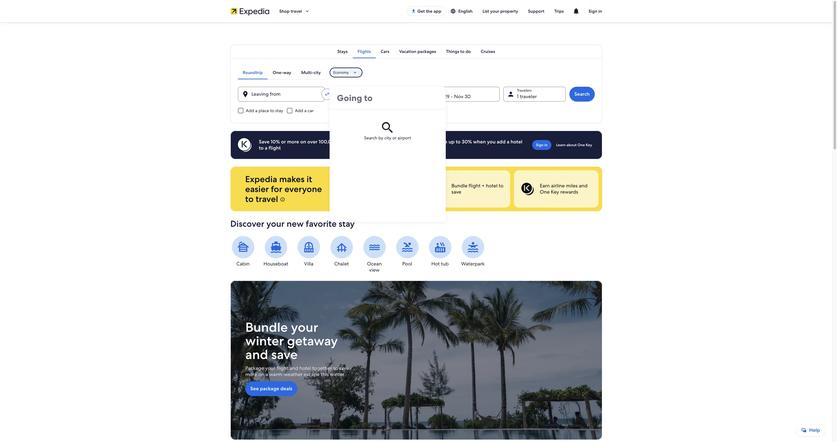 Task type: locate. For each thing, give the bounding box(es) containing it.
2 vertical spatial flight
[[276, 365, 288, 372]]

learn about one key link
[[554, 140, 595, 150]]

save left +
[[451, 189, 461, 195]]

see package deals link
[[245, 381, 297, 396]]

sign right communication center icon
[[589, 8, 597, 14]]

to left 10%
[[259, 145, 264, 151]]

0 horizontal spatial search
[[364, 135, 377, 141]]

more right 10%
[[287, 138, 299, 145]]

add a car
[[295, 108, 314, 113]]

2 horizontal spatial hotel
[[511, 138, 522, 145]]

0 vertical spatial tab list
[[230, 45, 602, 58]]

0 horizontal spatial add
[[246, 108, 254, 113]]

0 vertical spatial sign
[[589, 8, 597, 14]]

0 horizontal spatial nov
[[434, 93, 443, 100]]

30
[[465, 93, 471, 100]]

to right up
[[456, 138, 461, 145]]

search
[[574, 91, 590, 97], [364, 135, 377, 141]]

communication center icon image
[[572, 7, 580, 15]]

0 horizontal spatial city
[[314, 70, 321, 75]]

flights link
[[353, 45, 376, 58]]

bundle flight + hotel to save
[[451, 182, 503, 195]]

in right communication center icon
[[598, 8, 602, 14]]

in left learn
[[544, 143, 548, 147]]

0 vertical spatial search
[[574, 91, 590, 97]]

add
[[497, 138, 506, 145]]

0 horizontal spatial bundle
[[245, 319, 288, 336]]

sign in inside dropdown button
[[589, 8, 602, 14]]

save left up
[[437, 138, 447, 145]]

one inside learn about one key link
[[578, 143, 585, 147]]

1 horizontal spatial more
[[287, 138, 299, 145]]

hot tub button
[[427, 236, 453, 267]]

to right +
[[499, 182, 503, 189]]

1 vertical spatial sign in
[[536, 143, 548, 147]]

1 vertical spatial key
[[551, 189, 559, 195]]

1 horizontal spatial on
[[300, 138, 306, 145]]

0 horizontal spatial sign
[[536, 143, 544, 147]]

about
[[567, 143, 577, 147]]

0 horizontal spatial stay
[[275, 108, 283, 113]]

a left place
[[255, 108, 258, 113]]

a
[[255, 108, 258, 113], [304, 108, 307, 113], [507, 138, 509, 145], [265, 145, 267, 151], [265, 371, 268, 378]]

0 horizontal spatial in
[[544, 143, 548, 147]]

save 10% or more on over 100,000 hotels with member prices. also, members save up to 30% when you add a hotel to a flight
[[259, 138, 522, 151]]

on inside 'bundle your winter getaway and save package your flight and hotel together to save more on a warm-weather escape this winter.'
[[258, 371, 264, 378]]

nov left '29'
[[434, 93, 443, 100]]

0 horizontal spatial or
[[281, 138, 286, 145]]

things to do
[[446, 49, 471, 54]]

multi-city
[[301, 70, 321, 75]]

1 horizontal spatial bundle
[[451, 182, 467, 189]]

0 horizontal spatial travel
[[256, 193, 278, 204]]

shop travel
[[279, 8, 302, 14]]

economy
[[333, 70, 349, 75]]

0 vertical spatial in
[[598, 8, 602, 14]]

a left "warm-"
[[265, 371, 268, 378]]

on left "warm-"
[[258, 371, 264, 378]]

cabin
[[236, 261, 250, 267]]

0 vertical spatial flight
[[269, 145, 281, 151]]

1 vertical spatial bundle
[[245, 319, 288, 336]]

on
[[300, 138, 306, 145], [258, 371, 264, 378]]

houseboat button
[[263, 236, 289, 267]]

city left the economy
[[314, 70, 321, 75]]

sign in
[[589, 8, 602, 14], [536, 143, 548, 147]]

economy button
[[330, 68, 362, 77]]

your for bundle
[[291, 319, 318, 336]]

search by city or airport
[[364, 135, 411, 141]]

add left place
[[246, 108, 254, 113]]

key right about
[[586, 143, 592, 147]]

0 horizontal spatial on
[[258, 371, 264, 378]]

this
[[321, 371, 329, 378]]

waterpark button
[[460, 236, 486, 267]]

tab list
[[230, 45, 602, 58], [238, 66, 326, 79]]

travel sale activities deals image
[[230, 281, 602, 440]]

new
[[287, 218, 304, 229]]

sign in left learn
[[536, 143, 548, 147]]

travel left trailing image
[[291, 8, 302, 14]]

1 vertical spatial hotel
[[486, 182, 497, 189]]

2 nov from the left
[[454, 93, 463, 100]]

stays link
[[332, 45, 353, 58]]

to down expedia
[[245, 193, 254, 204]]

1 vertical spatial sign
[[536, 143, 544, 147]]

to
[[460, 49, 465, 54], [270, 108, 274, 113], [456, 138, 461, 145], [259, 145, 264, 151], [499, 182, 503, 189], [245, 193, 254, 204], [333, 365, 338, 372]]

one-
[[273, 70, 283, 75]]

tab list containing roundtrip
[[238, 66, 326, 79]]

pool
[[402, 261, 412, 267]]

hotel right add
[[511, 138, 522, 145]]

add for add a car
[[295, 108, 303, 113]]

roundtrip link
[[238, 66, 268, 79]]

stay right place
[[275, 108, 283, 113]]

0 vertical spatial sign in
[[589, 8, 602, 14]]

one
[[578, 143, 585, 147], [540, 189, 550, 195]]

miles
[[566, 182, 578, 189]]

0 horizontal spatial more
[[245, 371, 257, 378]]

hot tub
[[431, 261, 449, 267]]

waterpark
[[461, 261, 485, 267]]

1 horizontal spatial stay
[[339, 218, 355, 229]]

warm-
[[269, 371, 284, 378]]

and up package
[[245, 346, 268, 363]]

0 horizontal spatial hotel
[[299, 365, 311, 372]]

key inside earn airline miles and one key rewards
[[551, 189, 559, 195]]

bundle inside 'bundle your winter getaway and save package your flight and hotel together to save more on a warm-weather escape this winter.'
[[245, 319, 288, 336]]

one-way
[[273, 70, 291, 75]]

1 horizontal spatial or
[[392, 135, 397, 141]]

30%
[[462, 138, 472, 145]]

xsmall image
[[280, 197, 285, 202]]

to left do on the top right
[[460, 49, 465, 54]]

1 vertical spatial travel
[[256, 193, 278, 204]]

bundle inside bundle flight + hotel to save
[[451, 182, 467, 189]]

save up "warm-"
[[271, 346, 298, 363]]

shop travel button
[[274, 4, 315, 19]]

property
[[500, 8, 518, 14]]

1 vertical spatial and
[[245, 346, 268, 363]]

2 vertical spatial hotel
[[299, 365, 311, 372]]

1 horizontal spatial and
[[289, 365, 298, 372]]

sign in right communication center icon
[[589, 8, 602, 14]]

1 vertical spatial one
[[540, 189, 550, 195]]

3 out of 3 element
[[514, 170, 598, 208]]

winter.
[[330, 371, 345, 378]]

stay for add a place to stay
[[275, 108, 283, 113]]

1 horizontal spatial nov
[[454, 93, 463, 100]]

1 horizontal spatial sign in
[[589, 8, 602, 14]]

1 vertical spatial city
[[384, 135, 391, 141]]

traveler
[[520, 93, 537, 100]]

english
[[458, 8, 473, 14]]

flights
[[358, 49, 371, 54]]

sign in inside the bundle your winter getaway and save main content
[[536, 143, 548, 147]]

1 vertical spatial flight
[[469, 182, 480, 189]]

city right by at the left of the page
[[384, 135, 391, 141]]

1 horizontal spatial in
[[598, 8, 602, 14]]

0 vertical spatial stay
[[275, 108, 283, 113]]

see package deals
[[250, 385, 292, 392]]

trips
[[554, 8, 564, 14]]

travel left xsmall "icon"
[[256, 193, 278, 204]]

search inside button
[[574, 91, 590, 97]]

on inside save 10% or more on over 100,000 hotels with member prices. also, members save up to 30% when you add a hotel to a flight
[[300, 138, 306, 145]]

travel
[[291, 8, 302, 14], [256, 193, 278, 204]]

sign left learn
[[536, 143, 544, 147]]

1 horizontal spatial sign
[[589, 8, 597, 14]]

way
[[283, 70, 291, 75]]

1 horizontal spatial add
[[295, 108, 303, 113]]

bundle for flight
[[451, 182, 467, 189]]

0 vertical spatial hotel
[[511, 138, 522, 145]]

save right this
[[339, 365, 349, 372]]

or inside save 10% or more on over 100,000 hotels with member prices. also, members save up to 30% when you add a hotel to a flight
[[281, 138, 286, 145]]

makes
[[279, 173, 305, 185]]

1 add from the left
[[246, 108, 254, 113]]

1 horizontal spatial one
[[578, 143, 585, 147]]

on left over
[[300, 138, 306, 145]]

0 vertical spatial one
[[578, 143, 585, 147]]

1 horizontal spatial search
[[574, 91, 590, 97]]

add left car
[[295, 108, 303, 113]]

hotel inside save 10% or more on over 100,000 hotels with member prices. also, members save up to 30% when you add a hotel to a flight
[[511, 138, 522, 145]]

1 horizontal spatial hotel
[[486, 182, 497, 189]]

more up see
[[245, 371, 257, 378]]

one left airline
[[540, 189, 550, 195]]

0 vertical spatial and
[[579, 182, 587, 189]]

ocean
[[367, 261, 382, 267]]

2 horizontal spatial and
[[579, 182, 587, 189]]

travel inside "shop travel" "dropdown button"
[[291, 8, 302, 14]]

or right 10%
[[281, 138, 286, 145]]

chalet
[[334, 261, 349, 267]]

to right this
[[333, 365, 338, 372]]

nov 29 - nov 30 button
[[420, 87, 500, 102]]

vacation packages
[[399, 49, 436, 54]]

more inside 'bundle your winter getaway and save package your flight and hotel together to save more on a warm-weather escape this winter.'
[[245, 371, 257, 378]]

your
[[490, 8, 499, 14], [266, 218, 285, 229], [291, 319, 318, 336], [265, 365, 275, 372]]

hotel left together
[[299, 365, 311, 372]]

0 horizontal spatial one
[[540, 189, 550, 195]]

1 vertical spatial stay
[[339, 218, 355, 229]]

discover
[[230, 218, 264, 229]]

1 horizontal spatial travel
[[291, 8, 302, 14]]

flight inside 'bundle your winter getaway and save package your flight and hotel together to save more on a warm-weather escape this winter.'
[[276, 365, 288, 372]]

for
[[271, 183, 282, 195]]

key right earn
[[551, 189, 559, 195]]

1 vertical spatial search
[[364, 135, 377, 141]]

flight
[[269, 145, 281, 151], [469, 182, 480, 189], [276, 365, 288, 372]]

1 vertical spatial tab list
[[238, 66, 326, 79]]

multi-city link
[[296, 66, 326, 79]]

villa button
[[296, 236, 321, 267]]

1 vertical spatial more
[[245, 371, 257, 378]]

a inside 'bundle your winter getaway and save package your flight and hotel together to save more on a warm-weather escape this winter.'
[[265, 371, 268, 378]]

members
[[415, 138, 436, 145]]

add a place to stay
[[246, 108, 283, 113]]

hotel right +
[[486, 182, 497, 189]]

0 vertical spatial on
[[300, 138, 306, 145]]

0 vertical spatial travel
[[291, 8, 302, 14]]

nov right '-' at the right of page
[[454, 93, 463, 100]]

and right "warm-"
[[289, 365, 298, 372]]

add
[[246, 108, 254, 113], [295, 108, 303, 113]]

city
[[314, 70, 321, 75], [384, 135, 391, 141]]

hotel inside 'bundle your winter getaway and save package your flight and hotel together to save more on a warm-weather escape this winter.'
[[299, 365, 311, 372]]

1 vertical spatial in
[[544, 143, 548, 147]]

stay right "favorite"
[[339, 218, 355, 229]]

bundle your winter getaway and save main content
[[0, 22, 832, 442]]

or left airport on the left
[[392, 135, 397, 141]]

0 vertical spatial city
[[314, 70, 321, 75]]

1
[[517, 93, 519, 100]]

one right about
[[578, 143, 585, 147]]

save inside save 10% or more on over 100,000 hotels with member prices. also, members save up to 30% when you add a hotel to a flight
[[437, 138, 447, 145]]

29
[[444, 93, 450, 100]]

0 vertical spatial more
[[287, 138, 299, 145]]

stay for discover your new favorite stay
[[339, 218, 355, 229]]

1 horizontal spatial key
[[586, 143, 592, 147]]

0 vertical spatial bundle
[[451, 182, 467, 189]]

1 vertical spatial on
[[258, 371, 264, 378]]

and right miles
[[579, 182, 587, 189]]

-
[[451, 93, 453, 100]]

stay
[[275, 108, 283, 113], [339, 218, 355, 229]]

in inside main content
[[544, 143, 548, 147]]

1 traveler
[[517, 93, 537, 100]]

save inside bundle flight + hotel to save
[[451, 189, 461, 195]]

2 out of 3 element
[[425, 170, 510, 208]]

winter
[[245, 332, 284, 350]]

small image
[[450, 8, 456, 14]]

0 horizontal spatial sign in
[[536, 143, 548, 147]]

0 horizontal spatial key
[[551, 189, 559, 195]]

2 add from the left
[[295, 108, 303, 113]]



Task type: describe. For each thing, give the bounding box(es) containing it.
member
[[366, 138, 385, 145]]

download the app button image
[[411, 9, 416, 14]]

roundtrip
[[243, 70, 263, 75]]

trips link
[[549, 6, 569, 17]]

view
[[369, 267, 380, 273]]

easier
[[245, 183, 269, 195]]

your for discover
[[266, 218, 285, 229]]

one-way link
[[268, 66, 296, 79]]

to inside expedia makes it easier for everyone to travel
[[245, 193, 254, 204]]

hotels
[[339, 138, 353, 145]]

to right place
[[270, 108, 274, 113]]

getaway
[[287, 332, 338, 350]]

package
[[245, 365, 264, 372]]

houseboat
[[263, 261, 288, 267]]

sign in button
[[584, 4, 607, 19]]

search button
[[569, 87, 595, 102]]

tub
[[441, 261, 449, 267]]

to inside 'bundle your winter getaway and save package your flight and hotel together to save more on a warm-weather escape this winter.'
[[333, 365, 338, 372]]

tab list containing stays
[[230, 45, 602, 58]]

list
[[483, 8, 489, 14]]

chalet button
[[329, 236, 354, 267]]

hot
[[431, 261, 440, 267]]

get the app link
[[407, 6, 445, 16]]

10%
[[271, 138, 280, 145]]

earn
[[540, 182, 550, 189]]

flight inside save 10% or more on over 100,000 hotels with member prices. also, members save up to 30% when you add a hotel to a flight
[[269, 145, 281, 151]]

deals
[[280, 385, 292, 392]]

over
[[307, 138, 318, 145]]

support link
[[523, 6, 549, 17]]

learn about one key
[[556, 143, 592, 147]]

a left 10%
[[265, 145, 267, 151]]

Going to text field
[[329, 87, 446, 109]]

add for add a place to stay
[[246, 108, 254, 113]]

shop
[[279, 8, 290, 14]]

2 vertical spatial and
[[289, 365, 298, 372]]

airport
[[398, 135, 411, 141]]

vacation packages link
[[394, 45, 441, 58]]

trailing image
[[304, 8, 310, 14]]

ocean view
[[367, 261, 382, 273]]

a right add
[[507, 138, 509, 145]]

everyone
[[284, 183, 322, 195]]

save
[[259, 138, 270, 145]]

learn
[[556, 143, 566, 147]]

ocean view button
[[362, 236, 387, 273]]

0 vertical spatial key
[[586, 143, 592, 147]]

escape
[[304, 371, 319, 378]]

expedia
[[245, 173, 277, 185]]

earn airline miles and one key rewards
[[540, 182, 587, 195]]

weather
[[284, 371, 302, 378]]

cruises
[[481, 49, 495, 54]]

1 nov from the left
[[434, 93, 443, 100]]

1 traveler button
[[503, 87, 566, 102]]

when
[[473, 138, 486, 145]]

support
[[528, 8, 544, 14]]

a left car
[[304, 108, 307, 113]]

airline
[[551, 182, 565, 189]]

package
[[260, 385, 279, 392]]

sign inside dropdown button
[[589, 8, 597, 14]]

cars
[[381, 49, 389, 54]]

bundle your winter getaway and save package your flight and hotel together to save more on a warm-weather escape this winter.
[[245, 319, 349, 378]]

your for list
[[490, 8, 499, 14]]

list your property link
[[478, 6, 523, 17]]

nov 29 - nov 30
[[434, 93, 471, 100]]

with
[[354, 138, 364, 145]]

get
[[417, 8, 425, 14]]

to inside bundle flight + hotel to save
[[499, 182, 503, 189]]

do
[[466, 49, 471, 54]]

see
[[250, 385, 259, 392]]

it
[[307, 173, 312, 185]]

cabin button
[[230, 236, 256, 267]]

expedia logo image
[[230, 7, 269, 15]]

cruises link
[[476, 45, 500, 58]]

prices.
[[386, 138, 401, 145]]

up
[[449, 138, 455, 145]]

english button
[[445, 6, 478, 17]]

cars link
[[376, 45, 394, 58]]

0 horizontal spatial and
[[245, 346, 268, 363]]

together
[[312, 365, 332, 372]]

things to do link
[[441, 45, 476, 58]]

sign in link
[[532, 140, 551, 150]]

hotel inside bundle flight + hotel to save
[[486, 182, 497, 189]]

flight inside bundle flight + hotel to save
[[469, 182, 480, 189]]

rewards
[[560, 189, 578, 195]]

the
[[426, 8, 433, 14]]

more inside save 10% or more on over 100,000 hotels with member prices. also, members save up to 30% when you add a hotel to a flight
[[287, 138, 299, 145]]

car
[[308, 108, 314, 113]]

and inside earn airline miles and one key rewards
[[579, 182, 587, 189]]

villa
[[304, 261, 313, 267]]

one inside earn airline miles and one key rewards
[[540, 189, 550, 195]]

expedia makes it easier for everyone to travel
[[245, 173, 322, 204]]

get the app
[[417, 8, 441, 14]]

sign inside the bundle your winter getaway and save main content
[[536, 143, 544, 147]]

stays
[[337, 49, 348, 54]]

search for search by city or airport
[[364, 135, 377, 141]]

you
[[487, 138, 496, 145]]

pool button
[[395, 236, 420, 267]]

search for search
[[574, 91, 590, 97]]

vacation
[[399, 49, 416, 54]]

place
[[259, 108, 269, 113]]

swap origin and destination values image
[[324, 91, 330, 97]]

discover your new favorite stay
[[230, 218, 355, 229]]

app
[[434, 8, 441, 14]]

travel inside expedia makes it easier for everyone to travel
[[256, 193, 278, 204]]

also,
[[402, 138, 413, 145]]

in inside dropdown button
[[598, 8, 602, 14]]

1 horizontal spatial city
[[384, 135, 391, 141]]

bundle for your
[[245, 319, 288, 336]]



Task type: vqa. For each thing, say whether or not it's contained in the screenshot.
Bundle for flight
yes



